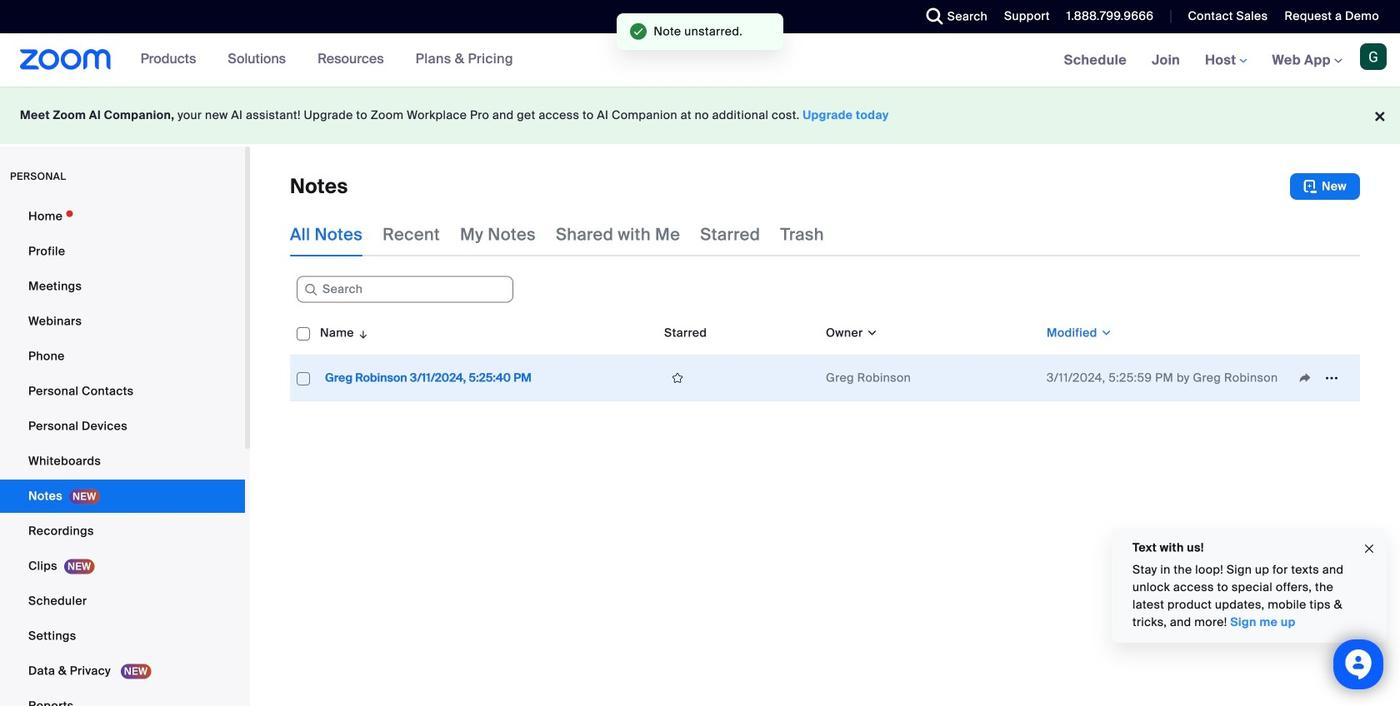 Task type: locate. For each thing, give the bounding box(es) containing it.
zoom logo image
[[20, 49, 111, 70]]

success image
[[630, 23, 647, 40]]

banner
[[0, 33, 1401, 88]]

personal menu menu
[[0, 200, 245, 707]]

profile picture image
[[1361, 43, 1387, 70]]

footer
[[0, 87, 1401, 144]]

arrow down image
[[354, 323, 370, 343]]

tabs of all notes page tab list
[[290, 213, 824, 257]]

application
[[290, 312, 1361, 402]]

meetings navigation
[[1052, 33, 1401, 88]]



Task type: vqa. For each thing, say whether or not it's contained in the screenshot.
"Add"
no



Task type: describe. For each thing, give the bounding box(es) containing it.
down image
[[863, 325, 879, 342]]

product information navigation
[[128, 33, 526, 87]]

greg robinson 3/11/2024, 5:25:40 pm unstarred image
[[664, 371, 691, 386]]

close image
[[1363, 540, 1376, 559]]

Search text field
[[297, 277, 514, 303]]



